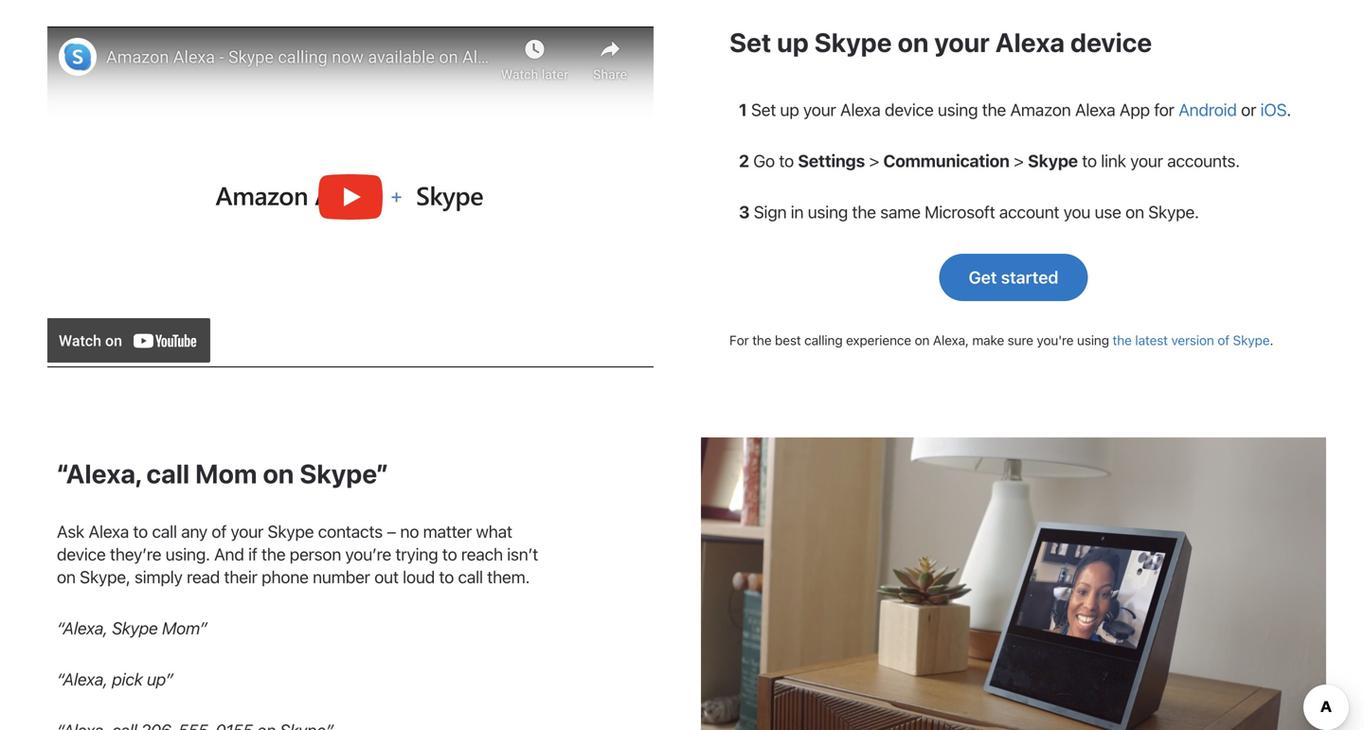 Task type: locate. For each thing, give the bounding box(es) containing it.
to right loud
[[439, 567, 454, 588]]

set
[[730, 27, 772, 58], [752, 100, 776, 120]]

0 vertical spatial of
[[1218, 333, 1230, 348]]

. right or
[[1288, 100, 1292, 120]]

2 vertical spatial using
[[1078, 333, 1110, 348]]

of right version
[[1218, 333, 1230, 348]]

android link
[[1179, 100, 1238, 120]]

call mom alexa image
[[701, 438, 1327, 731]]

calling
[[805, 333, 843, 348]]

2 > from the left
[[1014, 151, 1024, 171]]

and
[[214, 545, 244, 565]]

of inside ask alexa to call any of your skype contacts – no matter what device they're using. and if the person you're trying to reach isn't on skype, simply read their phone number out loud to call them.
[[212, 522, 227, 542]]

device up "app"
[[1071, 27, 1153, 58]]

2 vertical spatial device
[[57, 545, 106, 565]]

the right if
[[262, 545, 286, 565]]

device
[[1071, 27, 1153, 58], [885, 100, 934, 120], [57, 545, 106, 565]]

call
[[146, 458, 190, 490], [152, 522, 177, 542], [458, 567, 483, 588]]

you're
[[1037, 333, 1074, 348]]

.
[[1288, 100, 1292, 120], [1271, 333, 1274, 348]]

"alexa, call mom on skype"
[[57, 458, 388, 490]]

alexa,
[[934, 333, 969, 348]]

2 go to settings > communication > skype to link your accounts.
[[739, 151, 1241, 171]]

using right in
[[808, 202, 848, 222]]

set right 1
[[752, 100, 776, 120]]

skype
[[815, 27, 892, 58], [1029, 151, 1079, 171], [1234, 333, 1271, 348], [268, 522, 314, 542], [112, 618, 158, 639]]

1 vertical spatial "alexa,
[[57, 618, 108, 639]]

0 horizontal spatial of
[[212, 522, 227, 542]]

2 "alexa, from the top
[[57, 618, 108, 639]]

amazon
[[1011, 100, 1072, 120]]

phone
[[262, 567, 309, 588]]

call left any
[[152, 522, 177, 542]]

alexa left "app"
[[1076, 100, 1116, 120]]

2 vertical spatial "alexa,
[[57, 670, 108, 690]]

get started
[[969, 267, 1059, 288]]

simply
[[135, 567, 183, 588]]

what
[[476, 522, 513, 542]]

the left amazon
[[983, 100, 1007, 120]]

the left "same"
[[853, 202, 877, 222]]

1 "alexa, from the top
[[57, 458, 141, 490]]

"alexa, down skype,
[[57, 618, 108, 639]]

communication
[[884, 151, 1010, 171]]

you're
[[345, 545, 392, 565]]

"alexa, up ask
[[57, 458, 141, 490]]

0 horizontal spatial using
[[808, 202, 848, 222]]

mom
[[195, 458, 257, 490]]

0 horizontal spatial .
[[1271, 333, 1274, 348]]

0 horizontal spatial >
[[870, 151, 880, 171]]

sure
[[1008, 333, 1034, 348]]

sign
[[754, 202, 787, 222]]

1 vertical spatial of
[[212, 522, 227, 542]]

account
[[1000, 202, 1060, 222]]

0 vertical spatial call
[[146, 458, 190, 490]]

using right you're at right top
[[1078, 333, 1110, 348]]

set up skype on your alexa device
[[730, 27, 1153, 58]]

to left the link
[[1083, 151, 1098, 171]]

"alexa, for "alexa, pick up"
[[57, 670, 108, 690]]

call down reach
[[458, 567, 483, 588]]

to right go
[[779, 151, 794, 171]]

1 horizontal spatial device
[[885, 100, 934, 120]]

alexa
[[996, 27, 1065, 58], [841, 100, 881, 120], [1076, 100, 1116, 120], [89, 522, 129, 542]]

to
[[779, 151, 794, 171], [1083, 151, 1098, 171], [133, 522, 148, 542], [443, 545, 457, 565], [439, 567, 454, 588]]

up
[[777, 27, 809, 58], [781, 100, 800, 120]]

the inside ask alexa to call any of your skype contacts – no matter what device they're using. and if the person you're trying to reach isn't on skype, simply read their phone number out loud to call them.
[[262, 545, 286, 565]]

1 horizontal spatial >
[[1014, 151, 1024, 171]]

your up settings
[[804, 100, 837, 120]]

3 "alexa, from the top
[[57, 670, 108, 690]]

no
[[400, 522, 419, 542]]

1 vertical spatial up
[[781, 100, 800, 120]]

1 horizontal spatial of
[[1218, 333, 1230, 348]]

experience
[[847, 333, 912, 348]]

make
[[973, 333, 1005, 348]]

set up 1
[[730, 27, 772, 58]]

of right any
[[212, 522, 227, 542]]

device down ask
[[57, 545, 106, 565]]

3 sign in using the same microsoft account you use on skype.
[[739, 202, 1200, 222]]

read
[[187, 567, 220, 588]]

best
[[775, 333, 801, 348]]

2 vertical spatial call
[[458, 567, 483, 588]]

0 horizontal spatial device
[[57, 545, 106, 565]]

. right version
[[1271, 333, 1274, 348]]

> right settings
[[870, 151, 880, 171]]

on
[[898, 27, 929, 58], [1126, 202, 1145, 222], [915, 333, 930, 348], [263, 458, 294, 490], [57, 567, 76, 588]]

ask alexa to call any of your skype contacts – no matter what device they're using. and if the person you're trying to reach isn't on skype, simply read their phone number out loud to call them.
[[57, 522, 538, 588]]

3
[[739, 202, 750, 222]]

for
[[730, 333, 749, 348]]

1 horizontal spatial using
[[938, 100, 979, 120]]

device up communication
[[885, 100, 934, 120]]

for
[[1155, 100, 1175, 120]]

alexa up they're
[[89, 522, 129, 542]]

call left mom
[[146, 458, 190, 490]]

0 vertical spatial "alexa,
[[57, 458, 141, 490]]

"alexa, left pick at the left of page
[[57, 670, 108, 690]]

out
[[375, 567, 399, 588]]

> down 1 set up your alexa device using the amazon alexa app for android or ios .
[[1014, 151, 1024, 171]]

your
[[935, 27, 990, 58], [804, 100, 837, 120], [1131, 151, 1164, 171], [231, 522, 264, 542]]

any
[[181, 522, 208, 542]]

your up if
[[231, 522, 264, 542]]

skype"
[[300, 458, 388, 490]]

use
[[1095, 202, 1122, 222]]

"alexa, pick up"
[[57, 670, 173, 690]]

using
[[938, 100, 979, 120], [808, 202, 848, 222], [1078, 333, 1110, 348]]

2 horizontal spatial using
[[1078, 333, 1110, 348]]

ios link
[[1261, 100, 1288, 120]]

alexa up amazon
[[996, 27, 1065, 58]]

the left latest
[[1113, 333, 1132, 348]]

of
[[1218, 333, 1230, 348], [212, 522, 227, 542]]

"alexa,
[[57, 458, 141, 490], [57, 618, 108, 639], [57, 670, 108, 690]]

the
[[983, 100, 1007, 120], [853, 202, 877, 222], [753, 333, 772, 348], [1113, 333, 1132, 348], [262, 545, 286, 565]]

using up communication
[[938, 100, 979, 120]]

1 horizontal spatial .
[[1288, 100, 1292, 120]]

0 vertical spatial device
[[1071, 27, 1153, 58]]

1 vertical spatial using
[[808, 202, 848, 222]]

>
[[870, 151, 880, 171], [1014, 151, 1024, 171]]

1 vertical spatial device
[[885, 100, 934, 120]]

1 vertical spatial set
[[752, 100, 776, 120]]

1
[[739, 100, 747, 120]]



Task type: describe. For each thing, give the bounding box(es) containing it.
loud
[[403, 567, 435, 588]]

matter
[[423, 522, 472, 542]]

ask
[[57, 522, 84, 542]]

them.
[[487, 567, 530, 588]]

reach
[[461, 545, 503, 565]]

pick
[[112, 670, 143, 690]]

if
[[248, 545, 258, 565]]

1 > from the left
[[870, 151, 880, 171]]

ios
[[1261, 100, 1288, 120]]

same
[[881, 202, 921, 222]]

device inside ask alexa to call any of your skype contacts – no matter what device they're using. and if the person you're trying to reach isn't on skype, simply read their phone number out loud to call them.
[[57, 545, 106, 565]]

skype inside ask alexa to call any of your skype contacts – no matter what device they're using. and if the person you're trying to reach isn't on skype, simply read their phone number out loud to call them.
[[268, 522, 314, 542]]

get
[[969, 267, 998, 288]]

alexa up settings
[[841, 100, 881, 120]]

person
[[290, 545, 341, 565]]

"alexa, for "alexa, call mom on skype"
[[57, 458, 141, 490]]

alexa inside ask alexa to call any of your skype contacts – no matter what device they're using. and if the person you're trying to reach isn't on skype, simply read their phone number out loud to call them.
[[89, 522, 129, 542]]

isn't
[[507, 545, 538, 565]]

the latest version of skype link
[[1113, 333, 1271, 348]]

contacts
[[318, 522, 383, 542]]

skype.
[[1149, 202, 1200, 222]]

up"
[[147, 670, 173, 690]]

skype,
[[80, 567, 130, 588]]

app
[[1120, 100, 1151, 120]]

1 vertical spatial call
[[152, 522, 177, 542]]

using.
[[166, 545, 210, 565]]

their
[[224, 567, 258, 588]]

or
[[1242, 100, 1257, 120]]

android
[[1179, 100, 1238, 120]]

0 vertical spatial using
[[938, 100, 979, 120]]

2 horizontal spatial device
[[1071, 27, 1153, 58]]

get started link
[[940, 254, 1089, 301]]

on inside ask alexa to call any of your skype contacts – no matter what device they're using. and if the person you're trying to reach isn't on skype, simply read their phone number out loud to call them.
[[57, 567, 76, 588]]

0 vertical spatial up
[[777, 27, 809, 58]]

microsoft
[[925, 202, 996, 222]]

started
[[1002, 267, 1059, 288]]

version
[[1172, 333, 1215, 348]]

go
[[754, 151, 775, 171]]

1 vertical spatial .
[[1271, 333, 1274, 348]]

0 vertical spatial .
[[1288, 100, 1292, 120]]

to up they're
[[133, 522, 148, 542]]

0 vertical spatial set
[[730, 27, 772, 58]]

your right the link
[[1131, 151, 1164, 171]]

your inside ask alexa to call any of your skype contacts – no matter what device they're using. and if the person you're trying to reach isn't on skype, simply read their phone number out loud to call them.
[[231, 522, 264, 542]]

they're
[[110, 545, 161, 565]]

trying
[[396, 545, 438, 565]]

you
[[1064, 202, 1091, 222]]

to down "matter"
[[443, 545, 457, 565]]

–
[[387, 522, 396, 542]]

2
[[739, 151, 750, 171]]

for the best calling experience on alexa, make sure you're using the latest version of skype .
[[730, 333, 1274, 348]]

your up 1 set up your alexa device using the amazon alexa app for android or ios .
[[935, 27, 990, 58]]

link
[[1102, 151, 1127, 171]]

mom"
[[162, 618, 207, 639]]

"alexa, for "alexa, skype mom"
[[57, 618, 108, 639]]

settings
[[798, 151, 865, 171]]

accounts.
[[1168, 151, 1241, 171]]

latest
[[1136, 333, 1169, 348]]

in
[[791, 202, 804, 222]]

1 set up your alexa device using the amazon alexa app for android or ios .
[[739, 100, 1292, 120]]

the right for at right
[[753, 333, 772, 348]]

"alexa, skype mom"
[[57, 618, 207, 639]]

number
[[313, 567, 370, 588]]



Task type: vqa. For each thing, say whether or not it's contained in the screenshot.
* link associated with $2.54
no



